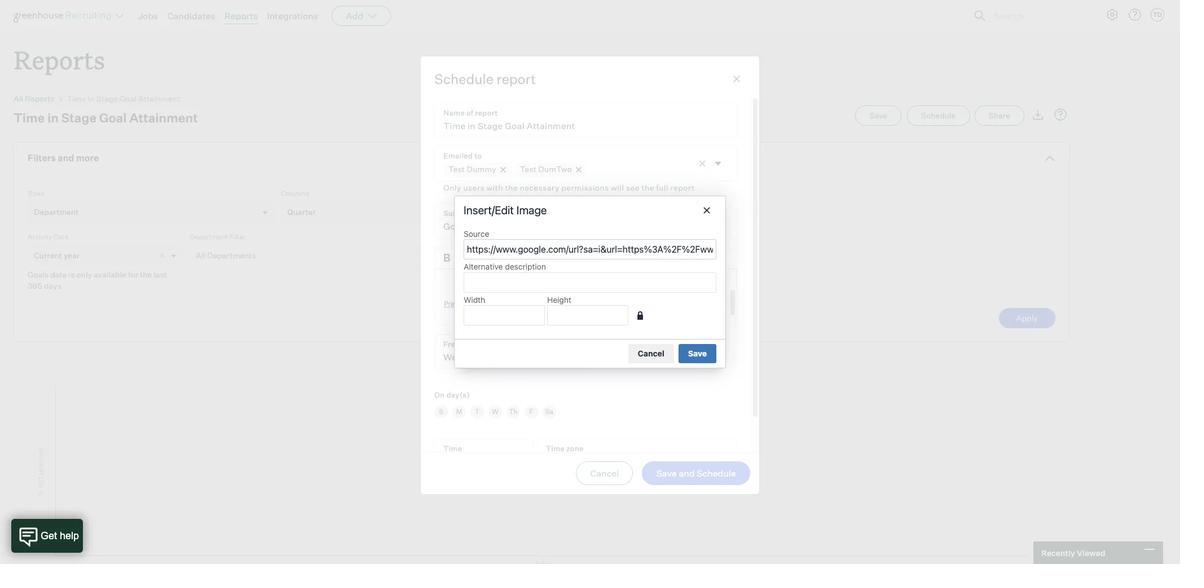 Task type: vqa. For each thing, say whether or not it's contained in the screenshot.
the Jobs
yes



Task type: describe. For each thing, give the bounding box(es) containing it.
td button
[[1151, 8, 1165, 21]]

the
[[140, 270, 152, 279]]

0 vertical spatial reports
[[224, 10, 258, 21]]

more
[[76, 152, 99, 164]]

0 vertical spatial save button
[[856, 106, 902, 126]]

activity
[[28, 233, 52, 241]]

add
[[346, 10, 363, 21]]

description
[[505, 262, 546, 272]]

all for all departments
[[196, 251, 206, 260]]

jobs
[[138, 10, 158, 21]]

for
[[128, 270, 138, 279]]

365
[[28, 281, 42, 291]]

share
[[989, 111, 1011, 120]]

td
[[1153, 11, 1162, 19]]

Width text field
[[464, 305, 545, 325]]

1 vertical spatial attainment
[[129, 110, 198, 125]]

filters and more
[[28, 152, 99, 164]]

department option
[[34, 207, 79, 217]]

Source url field
[[464, 239, 717, 260]]

xychart image
[[28, 359, 1056, 564]]

Search text field
[[991, 8, 1083, 24]]

goals data is only available for the last 365 days
[[28, 270, 167, 291]]

and for filters
[[58, 152, 74, 164]]

sa
[[545, 408, 554, 416]]

jobs link
[[138, 10, 158, 21]]

1 vertical spatial time in stage goal attainment
[[14, 110, 198, 125]]

quarter
[[287, 207, 316, 217]]

activity date
[[28, 233, 69, 241]]

width
[[464, 295, 485, 304]]

close modal icon image
[[730, 72, 744, 86]]

1 horizontal spatial in
[[88, 94, 95, 103]]

add button
[[332, 6, 391, 26]]

0 vertical spatial save
[[870, 111, 888, 120]]

0 vertical spatial stage
[[96, 94, 118, 103]]

Height text field
[[547, 305, 629, 325]]

0 horizontal spatial in
[[47, 110, 59, 125]]

share button
[[975, 106, 1025, 126]]

current
[[34, 251, 62, 260]]

1 vertical spatial stage
[[61, 110, 97, 125]]

configure image
[[1106, 8, 1119, 21]]

0 vertical spatial time in stage goal attainment
[[67, 94, 180, 103]]

f
[[529, 408, 534, 416]]

only
[[76, 270, 92, 279]]

td button
[[1149, 6, 1167, 24]]

save inside insert/edit image dialog
[[688, 349, 707, 358]]

s
[[439, 408, 443, 416]]

apply button
[[999, 308, 1056, 328]]

1 vertical spatial time
[[14, 110, 45, 125]]

year
[[64, 251, 80, 260]]

greenhouse recruiting image
[[14, 9, 115, 23]]

faq image
[[1054, 108, 1068, 121]]

0 vertical spatial attainment
[[138, 94, 180, 103]]

1 horizontal spatial time
[[67, 94, 86, 103]]

all departments
[[196, 251, 256, 260]]

time in stage goal attainment link
[[67, 94, 180, 103]]

filters
[[28, 152, 56, 164]]

recently
[[1042, 548, 1075, 558]]

1 vertical spatial goal
[[99, 110, 127, 125]]

all reports link
[[14, 94, 54, 103]]

image
[[517, 204, 547, 217]]

m
[[456, 408, 462, 416]]

report
[[497, 71, 536, 87]]

viewed
[[1077, 548, 1106, 558]]

insert/edit image dialog
[[454, 196, 726, 368]]

candidates
[[167, 10, 215, 21]]

download image
[[1031, 108, 1045, 121]]



Task type: locate. For each thing, give the bounding box(es) containing it.
1 vertical spatial in
[[47, 110, 59, 125]]

1 vertical spatial cancel button
[[576, 462, 633, 485]]

0 vertical spatial cancel
[[638, 349, 665, 358]]

reports link
[[224, 10, 258, 21]]

department filter
[[190, 233, 246, 241]]

cancel inside insert/edit image dialog
[[638, 349, 665, 358]]

insert/edit
[[464, 204, 514, 217]]

and
[[58, 152, 74, 164], [679, 468, 695, 479]]

department up the date
[[34, 207, 79, 217]]

all for all reports
[[14, 94, 23, 103]]

1 vertical spatial save
[[688, 349, 707, 358]]

0 vertical spatial in
[[88, 94, 95, 103]]

apply
[[1017, 313, 1038, 323]]

save
[[870, 111, 888, 120], [688, 349, 707, 358], [656, 468, 677, 479]]

alternative
[[464, 262, 503, 272]]

schedule button
[[907, 106, 970, 126]]

candidates link
[[167, 10, 215, 21]]

2 vertical spatial save
[[656, 468, 677, 479]]

recently viewed
[[1042, 548, 1106, 558]]

department for department
[[34, 207, 79, 217]]

0 vertical spatial cancel button
[[628, 344, 674, 363]]

days
[[44, 281, 61, 291]]

None text field
[[434, 103, 737, 137], [434, 204, 737, 237], [434, 103, 737, 137], [434, 204, 737, 237]]

date
[[53, 233, 69, 241]]

Alternative description text field
[[464, 272, 717, 293]]

0 horizontal spatial time
[[14, 110, 45, 125]]

integrations link
[[267, 10, 318, 21]]

stage
[[96, 94, 118, 103], [61, 110, 97, 125]]

group down source url field
[[568, 267, 699, 291]]

attainment
[[138, 94, 180, 103], [129, 110, 198, 125]]

time in stage goal attainment
[[67, 94, 180, 103], [14, 110, 198, 125]]

1 vertical spatial all
[[196, 251, 206, 260]]

save button
[[856, 106, 902, 126], [679, 344, 717, 363]]

insert/edit image
[[464, 204, 547, 217]]

current year
[[34, 251, 80, 260]]

toolbar
[[435, 247, 571, 269], [571, 247, 634, 269], [634, 247, 677, 269], [677, 247, 701, 269], [568, 268, 612, 290], [636, 268, 698, 290]]

save button inside insert/edit image dialog
[[679, 344, 717, 363]]

on day(s)
[[434, 390, 470, 399]]

1 vertical spatial save button
[[679, 344, 717, 363]]

department
[[34, 207, 79, 217], [190, 233, 228, 241]]

group up alternative description 'text field'
[[435, 247, 737, 269]]

1 horizontal spatial department
[[190, 233, 228, 241]]

on
[[434, 390, 445, 399]]

group
[[435, 247, 737, 269], [568, 267, 699, 291]]

1 horizontal spatial save button
[[856, 106, 902, 126]]

day(s)
[[446, 390, 470, 399]]

integrations
[[267, 10, 318, 21]]

1 horizontal spatial all
[[196, 251, 206, 260]]

2 horizontal spatial schedule
[[922, 111, 956, 120]]

1 vertical spatial schedule
[[922, 111, 956, 120]]

columns
[[281, 189, 309, 198]]

0 horizontal spatial save
[[656, 468, 677, 479]]

department up all departments
[[190, 233, 228, 241]]

and inside button
[[679, 468, 695, 479]]

filter
[[229, 233, 246, 241]]

current year option
[[34, 251, 80, 260]]

×
[[159, 249, 165, 261]]

1 vertical spatial department
[[190, 233, 228, 241]]

0 horizontal spatial all
[[14, 94, 23, 103]]

cancel button for insert/edit image
[[628, 344, 674, 363]]

schedule for schedule
[[922, 111, 956, 120]]

1 vertical spatial and
[[679, 468, 695, 479]]

0 horizontal spatial cancel
[[590, 468, 619, 479]]

in
[[88, 94, 95, 103], [47, 110, 59, 125]]

time right all reports link
[[67, 94, 86, 103]]

department for department filter
[[190, 233, 228, 241]]

cancel button
[[628, 344, 674, 363], [576, 462, 633, 485]]

schedule for schedule report
[[434, 71, 494, 87]]

2 horizontal spatial save
[[870, 111, 888, 120]]

0 horizontal spatial schedule
[[434, 71, 494, 87]]

2 vertical spatial schedule
[[697, 468, 736, 479]]

1 vertical spatial cancel
[[590, 468, 619, 479]]

all reports
[[14, 94, 54, 103]]

th
[[509, 408, 518, 416]]

0 horizontal spatial save button
[[679, 344, 717, 363]]

2 vertical spatial reports
[[25, 94, 54, 103]]

cancel
[[638, 349, 665, 358], [590, 468, 619, 479]]

reports
[[224, 10, 258, 21], [14, 43, 105, 76], [25, 94, 54, 103]]

schedule inside button
[[697, 468, 736, 479]]

t
[[475, 408, 480, 416]]

time
[[67, 94, 86, 103], [14, 110, 45, 125]]

save and schedule this report to revisit it! element
[[856, 106, 907, 126]]

rows
[[28, 189, 45, 198]]

quarter option
[[287, 207, 316, 217]]

save inside button
[[656, 468, 677, 479]]

0 vertical spatial goal
[[120, 94, 137, 103]]

alternative description
[[464, 262, 546, 272]]

data
[[50, 270, 67, 279]]

0 vertical spatial and
[[58, 152, 74, 164]]

schedule report
[[434, 71, 536, 87]]

1 horizontal spatial and
[[679, 468, 695, 479]]

last
[[154, 270, 167, 279]]

goals
[[28, 270, 49, 279]]

departments
[[207, 251, 256, 260]]

0 horizontal spatial and
[[58, 152, 74, 164]]

1 horizontal spatial cancel
[[638, 349, 665, 358]]

all
[[14, 94, 23, 103], [196, 251, 206, 260]]

source
[[464, 229, 489, 239]]

schedule inside button
[[922, 111, 956, 120]]

available
[[94, 270, 126, 279]]

is
[[69, 270, 75, 279]]

0 vertical spatial schedule
[[434, 71, 494, 87]]

goal
[[120, 94, 137, 103], [99, 110, 127, 125]]

1 vertical spatial reports
[[14, 43, 105, 76]]

and for save
[[679, 468, 695, 479]]

height
[[547, 295, 571, 304]]

w
[[492, 408, 499, 416]]

0 vertical spatial department
[[34, 207, 79, 217]]

schedule
[[434, 71, 494, 87], [922, 111, 956, 120], [697, 468, 736, 479]]

0 horizontal spatial department
[[34, 207, 79, 217]]

cancel button for schedule report
[[576, 462, 633, 485]]

save and schedule
[[656, 468, 736, 479]]

time down all reports
[[14, 110, 45, 125]]

save and schedule button
[[642, 462, 750, 485]]

0 vertical spatial time
[[67, 94, 86, 103]]

1 horizontal spatial schedule
[[697, 468, 736, 479]]

0 vertical spatial all
[[14, 94, 23, 103]]

1 horizontal spatial save
[[688, 349, 707, 358]]



